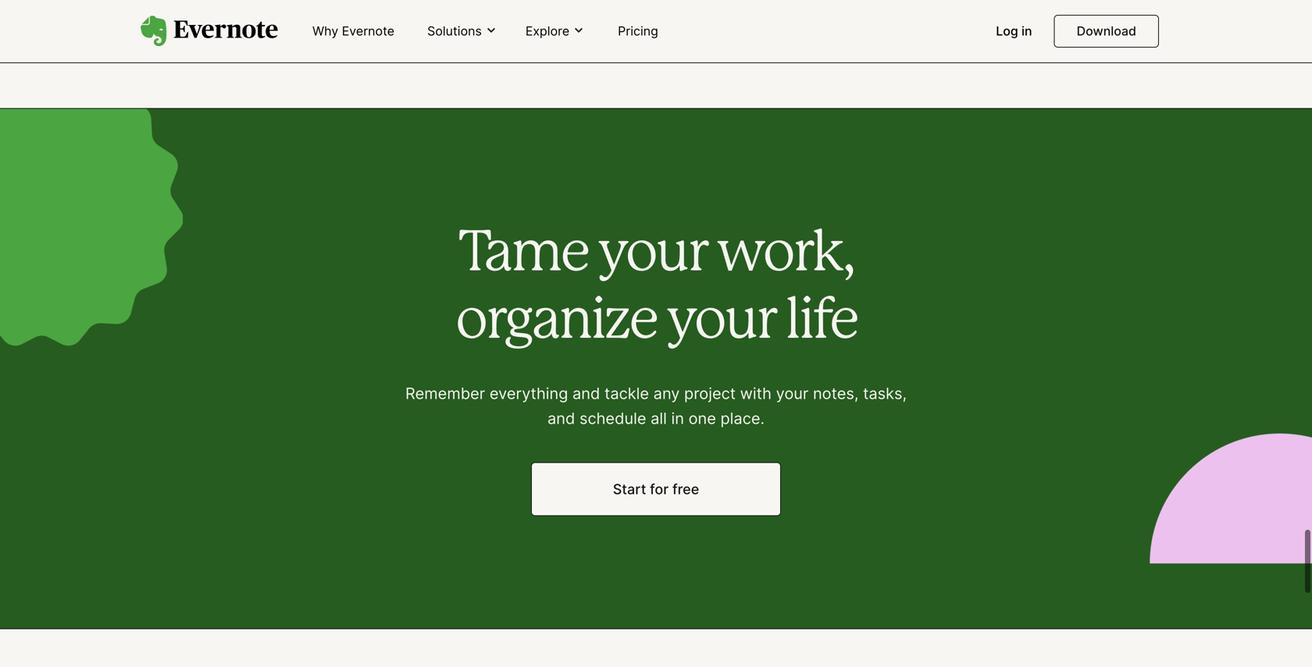 Task type: describe. For each thing, give the bounding box(es) containing it.
solutions
[[427, 23, 482, 39]]

tackle
[[605, 384, 649, 403]]

schedule
[[580, 409, 646, 428]]

0 vertical spatial your
[[598, 229, 707, 282]]

0 vertical spatial and
[[573, 384, 600, 403]]

1 horizontal spatial in
[[1022, 23, 1032, 39]]

with
[[740, 384, 772, 403]]

remember
[[405, 384, 485, 403]]

log in link
[[987, 17, 1042, 46]]

work,
[[716, 229, 854, 282]]

start for free link
[[531, 463, 781, 517]]

start
[[613, 481, 646, 498]]

log
[[996, 23, 1018, 39]]

your inside remember everything and tackle any project with your notes, tasks, and schedule all in one place.
[[776, 384, 809, 403]]

why evernote
[[312, 23, 395, 39]]

tame your work, organize your life
[[455, 229, 857, 349]]

log in
[[996, 23, 1032, 39]]

evernote
[[342, 23, 395, 39]]

in inside remember everything and tackle any project with your notes, tasks, and schedule all in one place.
[[671, 409, 684, 428]]

evernote logo image
[[141, 16, 278, 47]]

download
[[1077, 23, 1137, 39]]

organize
[[455, 296, 657, 349]]



Task type: vqa. For each thing, say whether or not it's contained in the screenshot.
the topmost your
yes



Task type: locate. For each thing, give the bounding box(es) containing it.
one
[[689, 409, 716, 428]]

2 vertical spatial your
[[776, 384, 809, 403]]

in right the log
[[1022, 23, 1032, 39]]

in right all
[[671, 409, 684, 428]]

your
[[598, 229, 707, 282], [666, 296, 775, 349], [776, 384, 809, 403]]

solutions button
[[423, 22, 502, 40]]

and down everything
[[548, 409, 575, 428]]

why evernote link
[[303, 17, 404, 46]]

remember everything and tackle any project with your notes, tasks, and schedule all in one place.
[[405, 384, 907, 428]]

life
[[785, 296, 857, 349]]

tasks,
[[863, 384, 907, 403]]

free
[[672, 481, 699, 498]]

explore button
[[521, 22, 590, 40]]

notes,
[[813, 384, 859, 403]]

all
[[651, 409, 667, 428]]

stay on top image
[[391, 0, 1172, 46]]

pricing
[[618, 23, 658, 39]]

1 vertical spatial and
[[548, 409, 575, 428]]

why
[[312, 23, 338, 39]]

0 horizontal spatial in
[[671, 409, 684, 428]]

explore
[[526, 23, 570, 39]]

in
[[1022, 23, 1032, 39], [671, 409, 684, 428]]

and
[[573, 384, 600, 403], [548, 409, 575, 428]]

start for free
[[613, 481, 699, 498]]

project
[[684, 384, 736, 403]]

1 vertical spatial in
[[671, 409, 684, 428]]

0 vertical spatial in
[[1022, 23, 1032, 39]]

everything
[[490, 384, 568, 403]]

and up schedule
[[573, 384, 600, 403]]

place.
[[721, 409, 765, 428]]

1 vertical spatial your
[[666, 296, 775, 349]]

tame
[[459, 229, 588, 282]]

for
[[650, 481, 669, 498]]

pricing link
[[609, 17, 668, 46]]

any
[[654, 384, 680, 403]]

download link
[[1054, 15, 1159, 48]]



